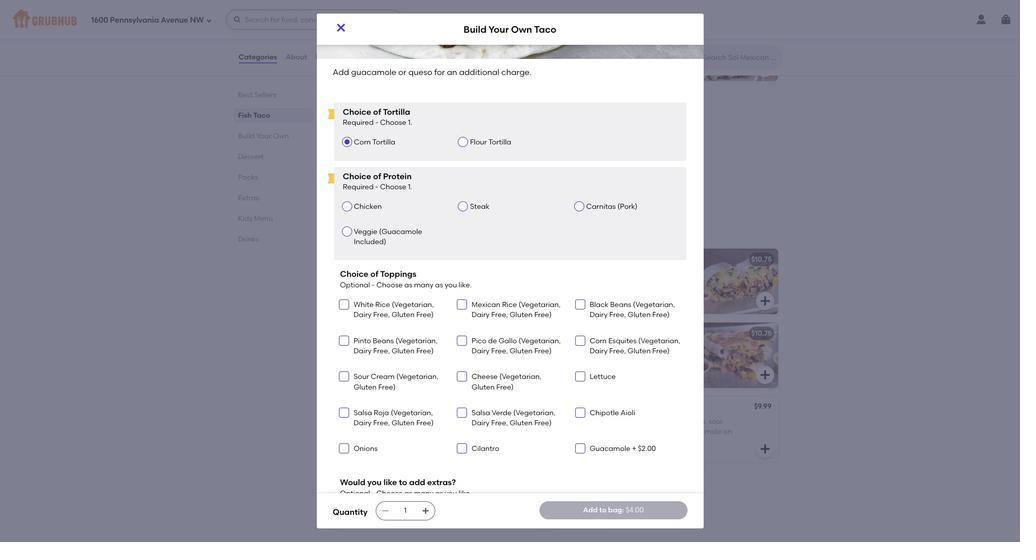Task type: vqa. For each thing, say whether or not it's contained in the screenshot.
Pizza Time's star icon
no



Task type: locate. For each thing, give the bounding box(es) containing it.
extras tab
[[238, 193, 309, 204]]

de
[[488, 337, 497, 345], [637, 428, 645, 436], [440, 502, 449, 511]]

gluten down quesadilla
[[628, 347, 651, 356]]

choose for toppings
[[376, 281, 403, 290]]

0 vertical spatial filled
[[610, 418, 627, 426]]

fried up cream,
[[572, 418, 588, 426]]

choice inside choice of tortilla required - choose 1.
[[343, 107, 371, 117]]

1 $10.75 from the top
[[751, 255, 772, 264]]

own inside build your own bowl $10.95
[[649, 48, 665, 57]]

to left bag: at the bottom of the page
[[599, 506, 607, 515]]

0 horizontal spatial corn
[[354, 138, 371, 147]]

fish taco up corn tortilla
[[333, 104, 382, 117]]

(vegetarian, inside pinto beans (vegetarian, dairy free, gluten free)
[[396, 337, 438, 345]]

dairy for white rice (vegetarian, dairy free, gluten free)
[[354, 311, 372, 320]]

chicken up 'veggie'
[[354, 203, 382, 211]]

1 vertical spatial gallo
[[647, 428, 665, 436]]

1 vertical spatial pico
[[423, 502, 438, 511]]

add left bag: at the bottom of the page
[[583, 506, 598, 515]]

2 horizontal spatial de
[[637, 428, 645, 436]]

quantity
[[333, 508, 368, 518]]

pico up cheese
[[472, 337, 487, 345]]

pico down your
[[423, 502, 438, 511]]

(vegetarian, inside salsa roja (vegetarian, dairy free, gluten free)
[[391, 409, 433, 418]]

1 1. from the top
[[408, 118, 412, 127]]

0 vertical spatial toppings,
[[421, 228, 449, 235]]

0 horizontal spatial pico
[[423, 502, 438, 511]]

(vegetarian, inside mexican rice (vegetarian, dairy free, gluten free)
[[519, 301, 561, 309]]

salsa inside salsa roja (vegetarian, dairy free, gluten free)
[[354, 409, 372, 418]]

free, inside corn esquites (vegetarian, dairy free, gluten free)
[[609, 347, 626, 356]]

choice inside your choice of protein, and toppings, served with nachos.
[[357, 418, 381, 426]]

1 horizontal spatial de
[[488, 337, 497, 345]]

1 horizontal spatial rice
[[502, 301, 517, 309]]

2 $10.75 from the top
[[751, 329, 772, 338]]

0 vertical spatial optional
[[340, 281, 370, 290]]

1 horizontal spatial on
[[724, 428, 732, 436]]

- up rice
[[372, 490, 375, 498]]

1 vertical spatial beans
[[373, 337, 394, 345]]

0 horizontal spatial gallo
[[450, 502, 469, 511]]

guacamole down build your own bowl
[[357, 346, 396, 354]]

1 vertical spatial choice
[[357, 418, 381, 426]]

choice
[[369, 228, 389, 235], [357, 418, 381, 426], [454, 492, 478, 500]]

0 horizontal spatial salsa
[[354, 409, 372, 418]]

dessert tab
[[238, 152, 309, 162]]

burrito
[[620, 255, 644, 264]]

like. left build your own taco "image"
[[459, 281, 472, 290]]

free) down quesadilla
[[653, 347, 670, 356]]

free) down the choice of toppings optional - choose as many as you like.
[[416, 311, 434, 320]]

(vegetarian, inside corn esquites (vegetarian, dairy free, gluten free)
[[638, 337, 681, 345]]

required
[[343, 118, 374, 127], [343, 183, 374, 192]]

1 horizontal spatial the
[[567, 438, 578, 447]]

(vegetarian, right verde
[[513, 409, 556, 418]]

with left your
[[422, 492, 436, 500]]

1 horizontal spatial gallo
[[499, 337, 517, 345]]

0 vertical spatial fried
[[572, 418, 588, 426]]

1 vertical spatial $10.75
[[751, 329, 772, 338]]

choose down like
[[376, 490, 403, 498]]

choose down the 'toppings'
[[376, 281, 403, 290]]

2 like. from the top
[[459, 490, 472, 498]]

build your own quesadilla image
[[703, 323, 778, 388]]

guacamole for build your own quesadilla
[[583, 344, 622, 352]]

protein
[[383, 172, 412, 181]]

free, inside white rice (vegetarian, dairy free, gluten free)
[[373, 311, 390, 320]]

required for choice of protein
[[343, 183, 374, 192]]

0 vertical spatial choice
[[343, 107, 371, 117]]

nw
[[190, 15, 204, 25]]

cream
[[371, 373, 395, 382]]

tortilla right flour
[[489, 138, 511, 147]]

0 horizontal spatial $4.00
[[333, 18, 355, 27]]

2 vertical spatial $4.00
[[626, 506, 644, 515]]

de inside pico de gallo (vegetarian, dairy free, gluten free)
[[488, 337, 497, 345]]

beans right pinto
[[373, 337, 394, 345]]

fish taco down choice of tortilla required - choose 1.
[[341, 135, 373, 143]]

beans inside black beans (vegetarian, dairy free, gluten free)
[[610, 301, 631, 309]]

free, for corn esquites (vegetarian, dairy free, gluten free)
[[609, 347, 626, 356]]

de right "pico"
[[637, 428, 645, 436]]

many
[[414, 281, 434, 290], [414, 490, 434, 498]]

best left sellers
[[238, 91, 253, 99]]

free) for black beans (vegetarian, dairy free, gluten free)
[[653, 311, 670, 320]]

0 vertical spatial like.
[[459, 281, 472, 290]]

best
[[238, 91, 253, 99], [347, 319, 360, 326]]

filled down chipotle aioli
[[610, 418, 627, 426]]

add down reviews
[[333, 68, 349, 77]]

build your own bowl $10.95
[[613, 48, 683, 69]]

best left seller
[[347, 319, 360, 326]]

1 horizontal spatial best
[[347, 319, 360, 326]]

shredded
[[645, 418, 677, 426]]

optional inside would you like to add extras? optional - choose as many as you like.
[[340, 490, 370, 498]]

1 vertical spatial required
[[343, 183, 374, 192]]

1 optional from the top
[[340, 281, 370, 290]]

tacos
[[590, 418, 609, 426]]

free) inside pinto beans (vegetarian, dairy free, gluten free)
[[416, 347, 434, 356]]

2 horizontal spatial gallo
[[647, 428, 665, 436]]

1 vertical spatial add
[[409, 478, 425, 488]]

1 many from the top
[[414, 281, 434, 290]]

fish
[[333, 104, 354, 117], [238, 111, 252, 120], [341, 135, 355, 143]]

1 horizontal spatial add
[[450, 228, 462, 235]]

- down corn tortilla
[[375, 183, 378, 192]]

filled inside "3 fried tacos filled with shredded chicken, sour cream, lettuce, pico de gallo and guacamole on the side"
[[610, 418, 627, 426]]

0 vertical spatial sour
[[709, 418, 723, 426]]

choice up white
[[340, 270, 369, 279]]

free, for pinto beans (vegetarian, dairy free, gluten free)
[[373, 347, 390, 356]]

1 horizontal spatial $4.00
[[528, 255, 546, 264]]

reviews
[[316, 53, 344, 61]]

1 vertical spatial bowl
[[394, 331, 411, 340]]

and
[[364, 48, 378, 57], [419, 418, 432, 426], [667, 428, 681, 436], [383, 502, 397, 511], [470, 502, 484, 511]]

2 vertical spatial you
[[445, 490, 457, 498]]

with inside the deep-fried burrito filled with your choice of protein, cheese, rice and beans. pico de gallo and sour cream on the side.
[[422, 492, 436, 500]]

white
[[354, 301, 374, 309]]

1 horizontal spatial salsa
[[472, 409, 490, 418]]

beans.
[[399, 502, 422, 511]]

dairy inside black beans (vegetarian, dairy free, gluten free)
[[590, 311, 608, 320]]

your inside build your own comes with choice of protein, toppings, add extras for an additional charge.
[[362, 214, 386, 227]]

fish down choice of tortilla required - choose 1.
[[341, 135, 355, 143]]

kids
[[238, 215, 252, 223]]

choice up corn tortilla
[[343, 107, 371, 117]]

choice inside the choice of toppings optional - choose as many as you like.
[[340, 270, 369, 279]]

kids menu tab
[[238, 214, 309, 224]]

add up the 'beans.'
[[409, 478, 425, 488]]

chips and guacamole $4.60
[[342, 48, 420, 69]]

gluten inside corn esquites (vegetarian, dairy free, gluten free)
[[628, 347, 651, 356]]

as
[[404, 281, 412, 290], [435, 281, 443, 290], [404, 490, 412, 498], [435, 490, 443, 498]]

add down build your own quesadilla
[[567, 344, 581, 352]]

build your own taco image
[[477, 249, 552, 314]]

of up corn tortilla
[[373, 107, 381, 117]]

the down rice
[[375, 512, 387, 521]]

2 vertical spatial choice
[[454, 492, 478, 500]]

0 vertical spatial choice
[[369, 228, 389, 235]]

rice for mexican
[[502, 301, 517, 309]]

salsa left verde
[[472, 409, 490, 418]]

0 horizontal spatial best
[[238, 91, 253, 99]]

1 vertical spatial chicken
[[567, 403, 595, 412]]

0 horizontal spatial build your own taco
[[341, 255, 411, 264]]

0 vertical spatial you
[[445, 281, 457, 290]]

charge.
[[501, 68, 532, 77], [533, 228, 556, 235], [378, 280, 404, 288], [603, 354, 630, 362], [378, 356, 404, 364]]

your inside your choice of protein, and toppings, served with nachos.
[[341, 418, 356, 426]]

1 vertical spatial protein,
[[391, 418, 417, 426]]

protein, down cilantro
[[488, 492, 514, 500]]

0 vertical spatial required
[[343, 118, 374, 127]]

1 vertical spatial many
[[414, 490, 434, 498]]

toppings
[[380, 270, 417, 279]]

gallo down shredded
[[647, 428, 665, 436]]

with up onions
[[365, 428, 380, 436]]

gluten for pinto beans (vegetarian, dairy free, gluten free)
[[392, 347, 415, 356]]

(vegetarian, inside sour cream (vegetarian, gluten free)
[[396, 373, 439, 382]]

flautas
[[597, 403, 622, 412]]

dairy down black
[[590, 311, 608, 320]]

gluten inside salsa roja (vegetarian, dairy free, gluten free)
[[392, 419, 415, 428]]

with up included)
[[355, 228, 367, 235]]

0 vertical spatial build your own taco
[[464, 23, 557, 35]]

2 vertical spatial gallo
[[450, 502, 469, 511]]

an
[[447, 68, 457, 77], [492, 228, 500, 235], [440, 270, 449, 278], [666, 344, 675, 352], [440, 346, 449, 354]]

2 salsa from the left
[[472, 409, 490, 418]]

many up the 'beans.'
[[414, 490, 434, 498]]

gluten up cheese (vegetarian, gluten free)
[[510, 347, 533, 356]]

(vegetarian, inside pico de gallo (vegetarian, dairy free, gluten free)
[[519, 337, 561, 345]]

corn down choice of tortilla required - choose 1.
[[354, 138, 371, 147]]

- up corn tortilla
[[375, 118, 378, 127]]

with for tacos
[[629, 418, 643, 426]]

0 vertical spatial $4.00
[[333, 18, 355, 27]]

free, for white rice (vegetarian, dairy free, gluten free)
[[373, 311, 390, 320]]

0 horizontal spatial to
[[399, 478, 407, 488]]

0 vertical spatial de
[[488, 337, 497, 345]]

dairy up cilantro
[[472, 419, 490, 428]]

dairy down pinto
[[354, 347, 372, 356]]

svg image
[[1000, 14, 1012, 26], [206, 17, 212, 23], [335, 22, 347, 34], [578, 62, 591, 74], [341, 302, 347, 308], [341, 338, 347, 344], [577, 338, 583, 344], [533, 369, 545, 381], [759, 369, 771, 381], [577, 374, 583, 380], [341, 410, 347, 416], [577, 410, 583, 416], [459, 446, 465, 452], [577, 446, 583, 452], [381, 507, 389, 515], [422, 507, 430, 515]]

0 horizontal spatial rice
[[375, 301, 390, 309]]

optional
[[340, 281, 370, 290], [340, 490, 370, 498]]

free) down cream
[[378, 383, 396, 392]]

tortilla for corn tortilla
[[373, 138, 395, 147]]

1 vertical spatial 1.
[[408, 183, 412, 192]]

(vegetarian, down mexican rice (vegetarian, dairy free, gluten free)
[[519, 337, 561, 345]]

1 vertical spatial filled
[[404, 492, 420, 500]]

free) up quesadilla
[[653, 311, 670, 320]]

chicken for chicken
[[354, 203, 382, 211]]

gluten inside white rice (vegetarian, dairy free, gluten free)
[[392, 311, 415, 320]]

add guacamole or queso for an additional charge. for build your own bowl
[[341, 346, 449, 364]]

2 optional from the top
[[340, 490, 370, 498]]

free, down verde
[[491, 419, 508, 428]]

de down "mexican"
[[488, 337, 497, 345]]

required inside choice of tortilla required - choose 1.
[[343, 118, 374, 127]]

1 horizontal spatial beans
[[610, 301, 631, 309]]

free, inside pico de gallo (vegetarian, dairy free, gluten free)
[[491, 347, 508, 356]]

- up white
[[372, 281, 375, 290]]

queso for build your own quesadilla
[[632, 344, 653, 352]]

gluten for white rice (vegetarian, dairy free, gluten free)
[[392, 311, 415, 320]]

1 vertical spatial build your own taco
[[341, 255, 411, 264]]

0 vertical spatial corn
[[354, 138, 371, 147]]

choose inside choice of tortilla required - choose 1.
[[380, 118, 406, 127]]

filled
[[610, 418, 627, 426], [404, 492, 420, 500]]

free, for black beans (vegetarian, dairy free, gluten free)
[[609, 311, 626, 320]]

0 horizontal spatial add
[[409, 478, 425, 488]]

de inside "3 fried tacos filled with shredded chicken, sour cream, lettuce, pico de gallo and guacamole on the side"
[[637, 428, 645, 436]]

1 required from the top
[[343, 118, 374, 127]]

chipotle
[[590, 409, 619, 418]]

for inside build your own comes with choice of protein, toppings, add extras for an additional charge.
[[483, 228, 491, 235]]

Input item quantity number field
[[394, 502, 417, 520]]

seller
[[361, 319, 378, 326]]

salsa for salsa roja (vegetarian, dairy free, gluten free)
[[354, 409, 372, 418]]

1 like. from the top
[[459, 281, 472, 290]]

free) inside "salsa verde (vegetarian, dairy free, gluten free)"
[[534, 419, 552, 428]]

bowl
[[667, 48, 683, 57], [394, 331, 411, 340]]

1 vertical spatial corn
[[590, 337, 607, 345]]

bowl inside build your own bowl $10.95
[[667, 48, 683, 57]]

0 horizontal spatial the
[[375, 512, 387, 521]]

1 salsa from the left
[[354, 409, 372, 418]]

1 vertical spatial the
[[375, 512, 387, 521]]

bag:
[[608, 506, 624, 515]]

1 horizontal spatial to
[[599, 506, 607, 515]]

on inside "3 fried tacos filled with shredded chicken, sour cream, lettuce, pico de gallo and guacamole on the side"
[[724, 428, 732, 436]]

bowl left search icon
[[667, 48, 683, 57]]

0 horizontal spatial fried
[[362, 492, 378, 500]]

aioli
[[621, 409, 635, 418]]

choice of toppings optional - choose as many as you like.
[[340, 270, 472, 290]]

your choice of protein, and toppings, served with nachos.
[[341, 418, 466, 436]]

(vegetarian, for salsa roja (vegetarian, dairy free, gluten free)
[[391, 409, 433, 418]]

rice inside white rice (vegetarian, dairy free, gluten free)
[[375, 301, 390, 309]]

dairy down white
[[354, 311, 372, 320]]

free) up sour cream (vegetarian, gluten free)
[[416, 347, 434, 356]]

free, inside pinto beans (vegetarian, dairy free, gluten free)
[[373, 347, 390, 356]]

0 vertical spatial on
[[724, 428, 732, 436]]

(vegetarian, for mexican rice (vegetarian, dairy free, gluten free)
[[519, 301, 561, 309]]

dairy up cheese
[[472, 347, 490, 356]]

taco inside build your own taco $4.00
[[415, 4, 441, 16]]

cilantro
[[472, 445, 499, 454]]

0 horizontal spatial filled
[[404, 492, 420, 500]]

free) down nachos
[[416, 419, 434, 428]]

an for build your own taco
[[440, 270, 449, 278]]

like.
[[459, 281, 472, 290], [459, 490, 472, 498]]

lettuce
[[590, 373, 616, 382]]

0 vertical spatial the
[[567, 438, 578, 447]]

1 vertical spatial fried
[[362, 492, 378, 500]]

- inside choice of tortilla required - choose 1.
[[375, 118, 378, 127]]

guacamole down lettuce,
[[590, 445, 631, 454]]

additional for build your own taco
[[341, 280, 376, 288]]

0 vertical spatial guacamole
[[379, 48, 420, 57]]

0 vertical spatial beans
[[610, 301, 631, 309]]

0 vertical spatial pico
[[472, 337, 487, 345]]

additional for build your own bowl
[[341, 356, 376, 364]]

gluten up pico de gallo (vegetarian, dairy free, gluten free)
[[510, 311, 533, 320]]

corn tortilla
[[354, 138, 395, 147]]

free, up build your own quesadilla
[[609, 311, 626, 320]]

dairy up served
[[354, 419, 372, 428]]

de inside the deep-fried burrito filled with your choice of protein, cheese, rice and beans. pico de gallo and sour cream on the side.
[[440, 502, 449, 511]]

svg image inside main navigation navigation
[[233, 16, 241, 24]]

choice up included)
[[369, 228, 389, 235]]

the down cream,
[[567, 438, 578, 447]]

free) inside corn esquites (vegetarian, dairy free, gluten free)
[[653, 347, 670, 356]]

with for own
[[355, 228, 367, 235]]

0 vertical spatial chicken
[[354, 203, 382, 211]]

toppings, inside build your own comes with choice of protein, toppings, add extras for an additional charge.
[[421, 228, 449, 235]]

your inside build your own taco $4.00
[[362, 4, 386, 16]]

(vegetarian, right esquites
[[638, 337, 681, 345]]

0 horizontal spatial de
[[440, 502, 449, 511]]

choice for choice of toppings
[[340, 270, 369, 279]]

1 horizontal spatial bowl
[[667, 48, 683, 57]]

choice inside the deep-fried burrito filled with your choice of protein, cheese, rice and beans. pico de gallo and sour cream on the side.
[[454, 492, 478, 500]]

gluten for salsa verde (vegetarian, dairy free, gluten free)
[[510, 419, 533, 428]]

your inside build your own bowl $10.95
[[632, 48, 647, 57]]

tortilla
[[383, 107, 410, 117], [373, 138, 395, 147], [489, 138, 511, 147]]

(vegetarian, for salsa verde (vegetarian, dairy free, gluten free)
[[513, 409, 556, 418]]

1 vertical spatial you
[[367, 478, 382, 488]]

2 required from the top
[[343, 183, 374, 192]]

gallo
[[499, 337, 517, 345], [647, 428, 665, 436], [450, 502, 469, 511]]

of down roja
[[382, 418, 389, 426]]

add up white
[[341, 270, 355, 278]]

add
[[333, 68, 349, 77], [341, 270, 355, 278], [567, 344, 581, 352], [341, 346, 355, 354], [583, 506, 598, 515]]

filled for burrito
[[404, 492, 420, 500]]

charge. for build your own taco
[[378, 280, 404, 288]]

cream,
[[567, 428, 591, 436]]

gluten up pinto beans (vegetarian, dairy free, gluten free)
[[392, 311, 415, 320]]

bowl for build your own bowl
[[394, 331, 411, 340]]

reviews button
[[315, 39, 344, 76]]

svg image
[[233, 16, 241, 24], [759, 62, 771, 74], [533, 295, 545, 307], [759, 295, 771, 307], [459, 302, 465, 308], [577, 302, 583, 308], [459, 338, 465, 344], [341, 374, 347, 380], [459, 374, 465, 380], [459, 410, 465, 416], [759, 443, 771, 455], [341, 446, 347, 452], [533, 512, 545, 524]]

salsa inside "salsa verde (vegetarian, dairy free, gluten free)"
[[472, 409, 490, 418]]

kids menu
[[238, 215, 273, 223]]

quesadilla
[[620, 329, 658, 338]]

1 horizontal spatial sour
[[709, 418, 723, 426]]

0 vertical spatial $10.75
[[751, 255, 772, 264]]

add guacamole or queso for an additional charge. for build your own quesadilla
[[567, 344, 675, 362]]

with inside build your own comes with choice of protein, toppings, add extras for an additional charge.
[[355, 228, 367, 235]]

additional
[[459, 68, 500, 77], [501, 228, 532, 235], [341, 280, 376, 288], [567, 354, 602, 362], [341, 356, 376, 364]]

guacamole down build your own quesadilla
[[583, 344, 622, 352]]

to right like
[[399, 478, 407, 488]]

- inside choice of protein required - choose 1.
[[375, 183, 378, 192]]

free) inside black beans (vegetarian, dairy free, gluten free)
[[653, 311, 670, 320]]

choice for choice of protein
[[343, 172, 371, 181]]

guacamole
[[379, 48, 420, 57], [590, 445, 631, 454]]

categories button
[[238, 39, 278, 76]]

protein, up "nachos."
[[391, 418, 417, 426]]

add
[[450, 228, 462, 235], [409, 478, 425, 488]]

build your own nachos image
[[477, 397, 552, 462]]

many down the 'toppings'
[[414, 281, 434, 290]]

0 vertical spatial bowl
[[667, 48, 683, 57]]

of right 'veggie'
[[390, 228, 396, 235]]

0 vertical spatial add
[[450, 228, 462, 235]]

gluten inside "salsa verde (vegetarian, dairy free, gluten free)"
[[510, 419, 533, 428]]

- inside the choice of toppings optional - choose as many as you like.
[[372, 281, 375, 290]]

bowl for build your own bowl $10.95
[[667, 48, 683, 57]]

2 vertical spatial choice
[[340, 270, 369, 279]]

pennsylvania
[[110, 15, 159, 25]]

choose inside the choice of toppings optional - choose as many as you like.
[[376, 281, 403, 290]]

cream
[[341, 512, 363, 521]]

choice
[[343, 107, 371, 117], [343, 172, 371, 181], [340, 270, 369, 279]]

$2.00
[[638, 445, 656, 454]]

0 vertical spatial gallo
[[499, 337, 517, 345]]

of inside choice of protein required - choose 1.
[[373, 172, 381, 181]]

free) inside salsa roja (vegetarian, dairy free, gluten free)
[[416, 419, 434, 428]]

gluten down sour
[[354, 383, 377, 392]]

2 many from the top
[[414, 490, 434, 498]]

fish down best sellers
[[238, 111, 252, 120]]

0 horizontal spatial chicken
[[354, 203, 382, 211]]

chicken for chicken flautas
[[567, 403, 595, 412]]

1 vertical spatial choice
[[343, 172, 371, 181]]

1 horizontal spatial chicken
[[567, 403, 595, 412]]

(vegetarian, up quesadilla
[[633, 301, 675, 309]]

optional up white
[[340, 281, 370, 290]]

free, inside black beans (vegetarian, dairy free, gluten free)
[[609, 311, 626, 320]]

chicken flautas
[[567, 403, 622, 412]]

dairy inside salsa roja (vegetarian, dairy free, gluten free)
[[354, 419, 372, 428]]

gluten inside pinto beans (vegetarian, dairy free, gluten free)
[[392, 347, 415, 356]]

pico inside the deep-fried burrito filled with your choice of protein, cheese, rice and beans. pico de gallo and sour cream on the side.
[[423, 502, 438, 511]]

with inside your choice of protein, and toppings, served with nachos.
[[365, 428, 380, 436]]

(vegetarian, inside cheese (vegetarian, gluten free)
[[499, 373, 542, 382]]

(vegetarian, down the choice of toppings optional - choose as many as you like.
[[392, 301, 434, 309]]

veggie
[[354, 228, 378, 236]]

fish taco button
[[335, 128, 552, 194]]

1 vertical spatial like.
[[459, 490, 472, 498]]

1 horizontal spatial fried
[[572, 418, 588, 426]]

dairy inside "salsa verde (vegetarian, dairy free, gluten free)"
[[472, 419, 490, 428]]

choose up corn tortilla
[[380, 118, 406, 127]]

an inside build your own comes with choice of protein, toppings, add extras for an additional charge.
[[492, 228, 500, 235]]

(vegetarian, down pico de gallo (vegetarian, dairy free, gluten free)
[[499, 373, 542, 382]]

best sellers
[[238, 91, 276, 99]]

esquites
[[608, 337, 637, 345]]

dairy for mexican rice (vegetarian, dairy free, gluten free)
[[472, 311, 490, 320]]

tortilla inside choice of tortilla required - choose 1.
[[383, 107, 410, 117]]

add inside build your own comes with choice of protein, toppings, add extras for an additional charge.
[[450, 228, 462, 235]]

dairy down build your own quesadilla
[[590, 347, 608, 356]]

of left the 'toppings'
[[371, 270, 378, 279]]

1 vertical spatial best
[[347, 319, 360, 326]]

free, for salsa verde (vegetarian, dairy free, gluten free)
[[491, 419, 508, 428]]

filled for tacos
[[610, 418, 627, 426]]

(vegetarian, up nachos
[[396, 373, 439, 382]]

like. right your
[[459, 490, 472, 498]]

or for build your own taco
[[398, 270, 405, 278]]

1 horizontal spatial corn
[[590, 337, 607, 345]]

tortilla down choice of tortilla required - choose 1.
[[373, 138, 395, 147]]

dairy down "mexican"
[[472, 311, 490, 320]]

1 vertical spatial to
[[599, 506, 607, 515]]

free, down roja
[[373, 419, 390, 428]]

guacamole down chicken,
[[682, 428, 722, 436]]

fried for 3
[[572, 418, 588, 426]]

choice right your
[[454, 492, 478, 500]]

1 vertical spatial sour
[[485, 502, 500, 511]]

gluten inside mexican rice (vegetarian, dairy free, gluten free)
[[510, 311, 533, 320]]

salsa left roja
[[354, 409, 372, 418]]

2 vertical spatial protein,
[[488, 492, 514, 500]]

2 vertical spatial de
[[440, 502, 449, 511]]

0 vertical spatial many
[[414, 281, 434, 290]]

required up corn tortilla
[[343, 118, 374, 127]]

beans for black
[[610, 301, 631, 309]]

0 horizontal spatial sour
[[485, 502, 500, 511]]

gluten down verde
[[510, 419, 533, 428]]

fried up rice
[[362, 492, 378, 500]]

1 rice from the left
[[375, 301, 390, 309]]

mexican
[[472, 301, 501, 309]]

required up 'veggie'
[[343, 183, 374, 192]]

corn inside corn esquites (vegetarian, dairy free, gluten free)
[[590, 337, 607, 345]]

salsa verde (vegetarian, dairy free, gluten free)
[[472, 409, 556, 428]]

gluten up "nachos."
[[392, 419, 415, 428]]

1. for protein
[[408, 183, 412, 192]]

dairy inside mexican rice (vegetarian, dairy free, gluten free)
[[472, 311, 490, 320]]

-
[[375, 118, 378, 127], [375, 183, 378, 192], [372, 281, 375, 290], [372, 490, 375, 498]]

0 horizontal spatial on
[[365, 512, 374, 521]]

$4.00
[[333, 18, 355, 27], [528, 255, 546, 264], [626, 506, 644, 515]]

free, for mexican rice (vegetarian, dairy free, gluten free)
[[491, 311, 508, 320]]

of inside the deep-fried burrito filled with your choice of protein, cheese, rice and beans. pico de gallo and sour cream on the side.
[[479, 492, 486, 500]]

fish taco tab
[[238, 110, 309, 121]]

protein, inside build your own comes with choice of protein, toppings, add extras for an additional charge.
[[397, 228, 420, 235]]

choice for choice of tortilla
[[343, 107, 371, 117]]

choice of protein required - choose 1.
[[343, 172, 412, 192]]

corn for corn tortilla
[[354, 138, 371, 147]]

on inside the deep-fried burrito filled with your choice of protein, cheese, rice and beans. pico de gallo and sour cream on the side.
[[365, 512, 374, 521]]

bowl down white rice (vegetarian, dairy free, gluten free)
[[394, 331, 411, 340]]

0 horizontal spatial guacamole
[[379, 48, 420, 57]]

1 vertical spatial de
[[637, 428, 645, 436]]

and inside 'chips and guacamole $4.60'
[[364, 48, 378, 57]]

1 horizontal spatial pico
[[472, 337, 487, 345]]

2 rice from the left
[[502, 301, 517, 309]]

(vegetarian, inside "salsa verde (vegetarian, dairy free, gluten free)"
[[513, 409, 556, 418]]

1 horizontal spatial guacamole
[[590, 445, 631, 454]]

free) for pinto beans (vegetarian, dairy free, gluten free)
[[416, 347, 434, 356]]

free, up cheese
[[491, 347, 508, 356]]

1 vertical spatial on
[[365, 512, 374, 521]]

fish taco inside tab
[[238, 111, 270, 120]]

free, down white
[[373, 311, 390, 320]]

0 horizontal spatial beans
[[373, 337, 394, 345]]

search icon image
[[687, 51, 699, 63]]

many inside the choice of toppings optional - choose as many as you like.
[[414, 281, 434, 290]]

0 vertical spatial 1.
[[408, 118, 412, 127]]

rice inside mexican rice (vegetarian, dairy free, gluten free)
[[502, 301, 517, 309]]

own inside build your own comes with choice of protein, toppings, add extras for an additional charge.
[[388, 214, 412, 227]]

0 horizontal spatial bowl
[[394, 331, 411, 340]]

best for best sellers
[[238, 91, 253, 99]]

free) down cheese
[[496, 383, 514, 392]]

gallo down your
[[450, 502, 469, 511]]

$10.75
[[751, 255, 772, 264], [751, 329, 772, 338]]

queso
[[408, 68, 432, 77], [407, 270, 428, 278], [632, 344, 653, 352], [407, 346, 428, 354]]

like. inside would you like to add extras? optional - choose as many as you like.
[[459, 490, 472, 498]]

choice inside choice of protein required - choose 1.
[[343, 172, 371, 181]]

$12.15
[[527, 403, 546, 412]]

avenue
[[161, 15, 188, 25]]

guacamole down build your own taco $4.00
[[379, 48, 420, 57]]

2 1. from the top
[[408, 183, 412, 192]]

corn esquites (vegetarian, dairy free, gluten free)
[[590, 337, 681, 356]]

build your own
[[238, 132, 289, 141]]

comes
[[333, 228, 354, 235]]

1 vertical spatial $4.00
[[528, 255, 546, 264]]

Search Sol Mexican Grill search field
[[702, 53, 779, 62]]

1600 pennsylvania avenue nw
[[91, 15, 204, 25]]

salsa roja (vegetarian, dairy free, gluten free)
[[354, 409, 434, 428]]

corn for corn esquites (vegetarian, dairy free, gluten free)
[[590, 337, 607, 345]]



Task type: describe. For each thing, give the bounding box(es) containing it.
salsa for salsa verde (vegetarian, dairy free, gluten free)
[[472, 409, 490, 418]]

carnitas (pork)
[[586, 203, 638, 211]]

chips
[[342, 48, 362, 57]]

an for build your own bowl
[[440, 346, 449, 354]]

$4.60
[[342, 60, 361, 69]]

verde
[[492, 409, 512, 418]]

the inside the deep-fried burrito filled with your choice of protein, cheese, rice and beans. pico de gallo and sour cream on the side.
[[375, 512, 387, 521]]

chicken,
[[679, 418, 707, 426]]

additional inside build your own comes with choice of protein, toppings, add extras for an additional charge.
[[501, 228, 532, 235]]

protein, inside the deep-fried burrito filled with your choice of protein, cheese, rice and beans. pico de gallo and sour cream on the side.
[[488, 492, 514, 500]]

choose for tortilla
[[380, 118, 406, 127]]

1. for tortilla
[[408, 118, 412, 127]]

free) for mexican rice (vegetarian, dairy free, gluten free)
[[534, 311, 552, 320]]

gluten for black beans (vegetarian, dairy free, gluten free)
[[628, 311, 651, 320]]

guacamole for build your own taco
[[357, 270, 396, 278]]

- for toppings
[[372, 281, 375, 290]]

gluten for corn esquites (vegetarian, dairy free, gluten free)
[[628, 347, 651, 356]]

free) for corn esquites (vegetarian, dairy free, gluten free)
[[653, 347, 670, 356]]

burrito
[[379, 492, 402, 500]]

chimichanga
[[341, 478, 388, 486]]

rice for white
[[375, 301, 390, 309]]

guacamole for build your own bowl
[[357, 346, 396, 354]]

sour
[[354, 373, 369, 382]]

(vegetarian, for white rice (vegetarian, dairy free, gluten free)
[[392, 301, 434, 309]]

dessert
[[238, 153, 264, 161]]

gallo inside pico de gallo (vegetarian, dairy free, gluten free)
[[499, 337, 517, 345]]

or for build your own quesadilla
[[624, 344, 631, 352]]

1600
[[91, 15, 108, 25]]

add for build your own quesadilla
[[567, 344, 581, 352]]

$10.75 for build your own burrito image
[[751, 255, 772, 264]]

free) inside pico de gallo (vegetarian, dairy free, gluten free)
[[534, 347, 552, 356]]

extras
[[464, 228, 482, 235]]

build inside build your own bowl $10.95
[[613, 48, 631, 57]]

best for best seller
[[347, 319, 360, 326]]

of inside build your own comes with choice of protein, toppings, add extras for an additional charge.
[[390, 228, 396, 235]]

queso for build your own bowl
[[407, 346, 428, 354]]

an for build your own quesadilla
[[666, 344, 675, 352]]

(vegetarian, for pinto beans (vegetarian, dairy free, gluten free)
[[396, 337, 438, 345]]

packs
[[238, 173, 258, 182]]

free) for white rice (vegetarian, dairy free, gluten free)
[[416, 311, 434, 320]]

gluten for mexican rice (vegetarian, dairy free, gluten free)
[[510, 311, 533, 320]]

add to bag: $4.00
[[583, 506, 644, 515]]

included)
[[354, 238, 386, 246]]

gluten for salsa roja (vegetarian, dairy free, gluten free)
[[392, 419, 415, 428]]

for for build your own quesadilla
[[655, 344, 664, 352]]

about button
[[285, 39, 308, 76]]

pinto
[[354, 337, 371, 345]]

veggie (guacamole included)
[[354, 228, 422, 246]]

$10.75 for the build your own quesadilla image
[[751, 329, 772, 338]]

free) for salsa verde (vegetarian, dairy free, gluten free)
[[534, 419, 552, 428]]

build your own burrito image
[[703, 249, 778, 314]]

additional for build your own quesadilla
[[567, 354, 602, 362]]

your
[[438, 492, 453, 500]]

of inside choice of tortilla required - choose 1.
[[373, 107, 381, 117]]

best seller
[[347, 319, 378, 326]]

flour tortilla
[[470, 138, 511, 147]]

charge. for build your own bowl
[[378, 356, 404, 364]]

dairy for corn esquites (vegetarian, dairy free, gluten free)
[[590, 347, 608, 356]]

gluten inside sour cream (vegetarian, gluten free)
[[354, 383, 377, 392]]

deep-
[[341, 492, 362, 500]]

cheese (vegetarian, gluten free)
[[472, 373, 542, 392]]

side.
[[388, 512, 404, 521]]

3
[[567, 418, 571, 426]]

gluten inside cheese (vegetarian, gluten free)
[[472, 383, 495, 392]]

build inside build your own taco $4.00
[[333, 4, 360, 16]]

$10.95
[[613, 60, 634, 69]]

$4.00 inside build your own taco $4.00
[[333, 18, 355, 27]]

build your own taco $4.00
[[333, 4, 441, 27]]

gluten inside pico de gallo (vegetarian, dairy free, gluten free)
[[510, 347, 533, 356]]

white rice (vegetarian, dairy free, gluten free)
[[354, 301, 434, 320]]

3 fried tacos filled with shredded chicken, sour cream, lettuce, pico de gallo and guacamole on the side
[[567, 418, 732, 447]]

free) for salsa roja (vegetarian, dairy free, gluten free)
[[416, 419, 434, 428]]

chipotle aioli
[[590, 409, 635, 418]]

you inside the choice of toppings optional - choose as many as you like.
[[445, 281, 457, 290]]

best sellers tab
[[238, 90, 309, 100]]

mexican rice (vegetarian, dairy free, gluten free)
[[472, 301, 561, 320]]

lettuce,
[[592, 428, 618, 436]]

fish taco inside button
[[341, 135, 373, 143]]

free, for salsa roja (vegetarian, dairy free, gluten free)
[[373, 419, 390, 428]]

menu
[[254, 215, 273, 223]]

+
[[632, 445, 636, 454]]

pinto beans (vegetarian, dairy free, gluten free)
[[354, 337, 438, 356]]

taco inside button
[[356, 135, 373, 143]]

- for protein
[[375, 183, 378, 192]]

sellers
[[254, 91, 276, 99]]

build your own bowl
[[341, 331, 411, 340]]

free) inside cheese (vegetarian, gluten free)
[[496, 383, 514, 392]]

required for choice of tortilla
[[343, 118, 374, 127]]

main navigation navigation
[[0, 0, 1020, 39]]

packs tab
[[238, 172, 309, 183]]

your inside "tab"
[[256, 132, 271, 141]]

onions
[[354, 445, 378, 454]]

- inside would you like to add extras? optional - choose as many as you like.
[[372, 490, 375, 498]]

add for build your own taco
[[341, 270, 355, 278]]

deep-fried burrito filled with your choice of protein, cheese, rice and beans. pico de gallo and sour cream on the side.
[[341, 492, 514, 521]]

beans for pinto
[[373, 337, 394, 345]]

would you like to add extras? optional - choose as many as you like.
[[340, 478, 472, 498]]

(guacamole
[[379, 228, 422, 236]]

dairy for pinto beans (vegetarian, dairy free, gluten free)
[[354, 347, 372, 356]]

flour
[[470, 138, 487, 147]]

sour inside "3 fried tacos filled with shredded chicken, sour cream, lettuce, pico de gallo and guacamole on the side"
[[709, 418, 723, 426]]

add for build your own bowl
[[341, 346, 355, 354]]

dairy for black beans (vegetarian, dairy free, gluten free)
[[590, 311, 608, 320]]

pico
[[620, 428, 635, 436]]

guacamole inside "3 fried tacos filled with shredded chicken, sour cream, lettuce, pico de gallo and guacamole on the side"
[[682, 428, 722, 436]]

- for tortilla
[[375, 118, 378, 127]]

2 horizontal spatial $4.00
[[626, 506, 644, 515]]

fish inside fish taco tab
[[238, 111, 252, 120]]

pico inside pico de gallo (vegetarian, dairy free, gluten free)
[[472, 337, 487, 345]]

build your own bowl image
[[477, 323, 552, 388]]

add inside would you like to add extras? optional - choose as many as you like.
[[409, 478, 425, 488]]

build your own burrito
[[567, 255, 644, 264]]

(vegetarian, for sour cream (vegetarian, gluten free)
[[396, 373, 439, 382]]

protein, inside your choice of protein, and toppings, served with nachos.
[[391, 418, 417, 426]]

and inside "3 fried tacos filled with shredded chicken, sour cream, lettuce, pico de gallo and guacamole on the side"
[[667, 428, 681, 436]]

sour cream (vegetarian, gluten free)
[[354, 373, 439, 392]]

or for build your own bowl
[[398, 346, 405, 354]]

own inside "tab"
[[273, 132, 289, 141]]

dairy for salsa verde (vegetarian, dairy free, gluten free)
[[472, 419, 490, 428]]

many inside would you like to add extras? optional - choose as many as you like.
[[414, 490, 434, 498]]

fried for deep-
[[362, 492, 378, 500]]

drinks
[[238, 235, 259, 244]]

dairy for salsa roja (vegetarian, dairy free, gluten free)
[[354, 419, 372, 428]]

extras?
[[427, 478, 456, 488]]

for for build your own taco
[[429, 270, 438, 278]]

to inside would you like to add extras? optional - choose as many as you like.
[[399, 478, 407, 488]]

taco inside tab
[[253, 111, 270, 120]]

choice inside build your own comes with choice of protein, toppings, add extras for an additional charge.
[[369, 228, 389, 235]]

build inside build your own comes with choice of protein, toppings, add extras for an additional charge.
[[333, 214, 360, 227]]

nachos
[[394, 403, 421, 412]]

the inside "3 fried tacos filled with shredded chicken, sour cream, lettuce, pico de gallo and guacamole on the side"
[[567, 438, 578, 447]]

free) inside sour cream (vegetarian, gluten free)
[[378, 383, 396, 392]]

nachos.
[[381, 428, 408, 436]]

add guacamole or queso for an additional charge. for build your own taco
[[341, 270, 449, 288]]

guacamole + $2.00
[[590, 445, 656, 454]]

like. inside the choice of toppings optional - choose as many as you like.
[[459, 281, 472, 290]]

gallo inside the deep-fried burrito filled with your choice of protein, cheese, rice and beans. pico de gallo and sour cream on the side.
[[450, 502, 469, 511]]

build inside "tab"
[[238, 132, 255, 141]]

charge. for build your own quesadilla
[[603, 354, 630, 362]]

cheese
[[472, 373, 498, 382]]

choice of tortilla required - choose 1.
[[343, 107, 412, 127]]

sour inside the deep-fried burrito filled with your choice of protein, cheese, rice and beans. pico de gallo and sour cream on the side.
[[485, 502, 500, 511]]

and inside your choice of protein, and toppings, served with nachos.
[[419, 418, 432, 426]]

fish inside fish taco button
[[341, 135, 355, 143]]

black
[[590, 301, 609, 309]]

(pork)
[[618, 203, 638, 211]]

black beans (vegetarian, dairy free, gluten free)
[[590, 301, 675, 320]]

for for build your own bowl
[[429, 346, 438, 354]]

roja
[[374, 409, 389, 418]]

fish taco image
[[477, 128, 552, 194]]

(vegetarian, for black beans (vegetarian, dairy free, gluten free)
[[633, 301, 675, 309]]

of inside the choice of toppings optional - choose as many as you like.
[[371, 270, 378, 279]]

yelp image
[[742, 28, 769, 37]]

guacamole down "chips"
[[351, 68, 397, 77]]

1 vertical spatial guacamole
[[590, 445, 631, 454]]

choose inside would you like to add extras? optional - choose as many as you like.
[[376, 490, 403, 498]]

(vegetarian, for corn esquites (vegetarian, dairy free, gluten free)
[[638, 337, 681, 345]]

pico de gallo (vegetarian, dairy free, gluten free)
[[472, 337, 561, 356]]

tortilla for flour tortilla
[[489, 138, 511, 147]]

drinks tab
[[238, 234, 309, 245]]

of inside your choice of protein, and toppings, served with nachos.
[[382, 418, 389, 426]]

charge. inside build your own comes with choice of protein, toppings, add extras for an additional charge.
[[533, 228, 556, 235]]

would
[[340, 478, 366, 488]]

queso for build your own taco
[[407, 270, 428, 278]]

about
[[286, 53, 307, 61]]

build your own tab
[[238, 131, 309, 142]]

$9.99
[[754, 402, 772, 411]]

guacamole inside 'chips and guacamole $4.60'
[[379, 48, 420, 57]]

with for burrito
[[422, 492, 436, 500]]

gallo inside "3 fried tacos filled with shredded chicken, sour cream, lettuce, pico de gallo and guacamole on the side"
[[647, 428, 665, 436]]

toppings, inside your choice of protein, and toppings, served with nachos.
[[434, 418, 466, 426]]

fish down $4.60
[[333, 104, 354, 117]]

build your own quesadilla
[[567, 329, 658, 338]]

own inside build your own taco $4.00
[[388, 4, 412, 16]]

carnitas
[[586, 203, 616, 211]]

build your own comes with choice of protein, toppings, add extras for an additional charge.
[[333, 214, 556, 235]]

steak
[[470, 203, 490, 211]]

categories
[[239, 53, 277, 61]]

dairy inside pico de gallo (vegetarian, dairy free, gluten free)
[[472, 347, 490, 356]]

choose for protein
[[380, 183, 406, 192]]

optional inside the choice of toppings optional - choose as many as you like.
[[340, 281, 370, 290]]

build your own nachos
[[341, 403, 421, 412]]



